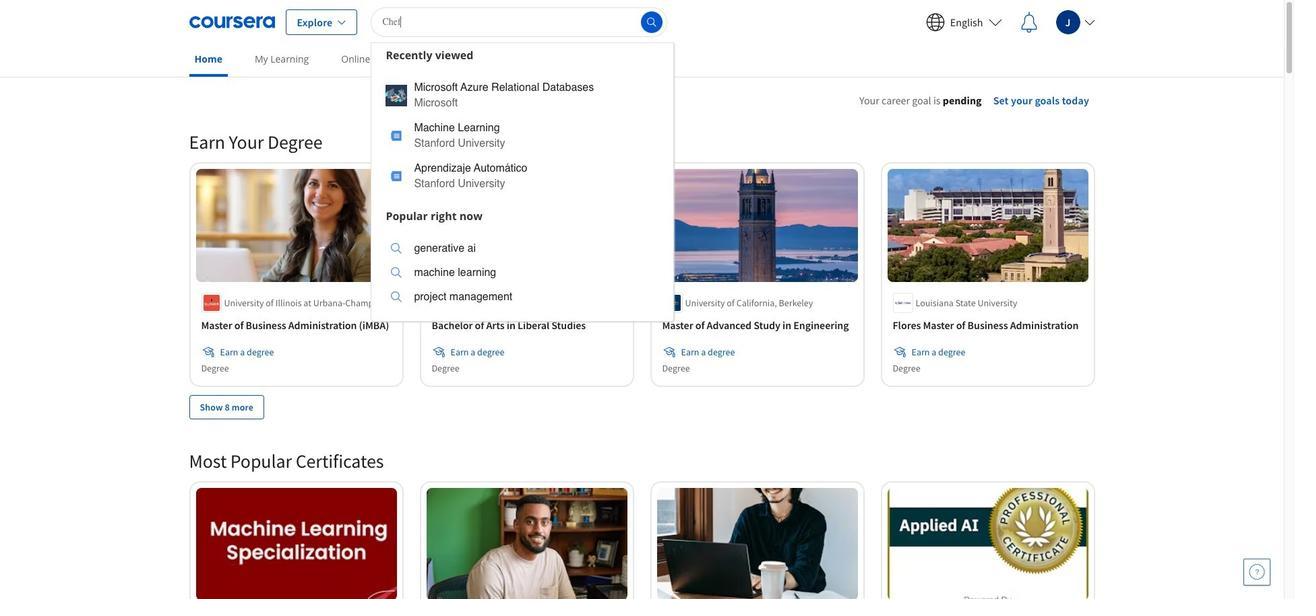 Task type: describe. For each thing, give the bounding box(es) containing it.
autocomplete results list box
[[371, 42, 674, 322]]

What do you want to learn? text field
[[371, 7, 668, 37]]

most popular certificates collection element
[[181, 428, 1103, 600]]



Task type: locate. For each thing, give the bounding box(es) containing it.
earn your degree collection element
[[181, 109, 1103, 441]]

coursera image
[[189, 11, 275, 33]]

None search field
[[371, 7, 674, 322]]

2 list box from the top
[[372, 228, 674, 321]]

1 list box from the top
[[372, 67, 674, 204]]

suggestion image image
[[386, 85, 407, 107], [391, 131, 402, 142], [391, 171, 402, 182], [391, 243, 402, 254], [391, 268, 402, 278], [391, 292, 402, 303]]

0 vertical spatial list box
[[372, 67, 674, 204]]

list box
[[372, 67, 674, 204], [372, 228, 674, 321]]

1 vertical spatial list box
[[372, 228, 674, 321]]

region
[[803, 111, 1241, 245]]

help center image
[[1249, 565, 1265, 581]]



Task type: vqa. For each thing, say whether or not it's contained in the screenshot.
Autocomplete results LIST BOX
yes



